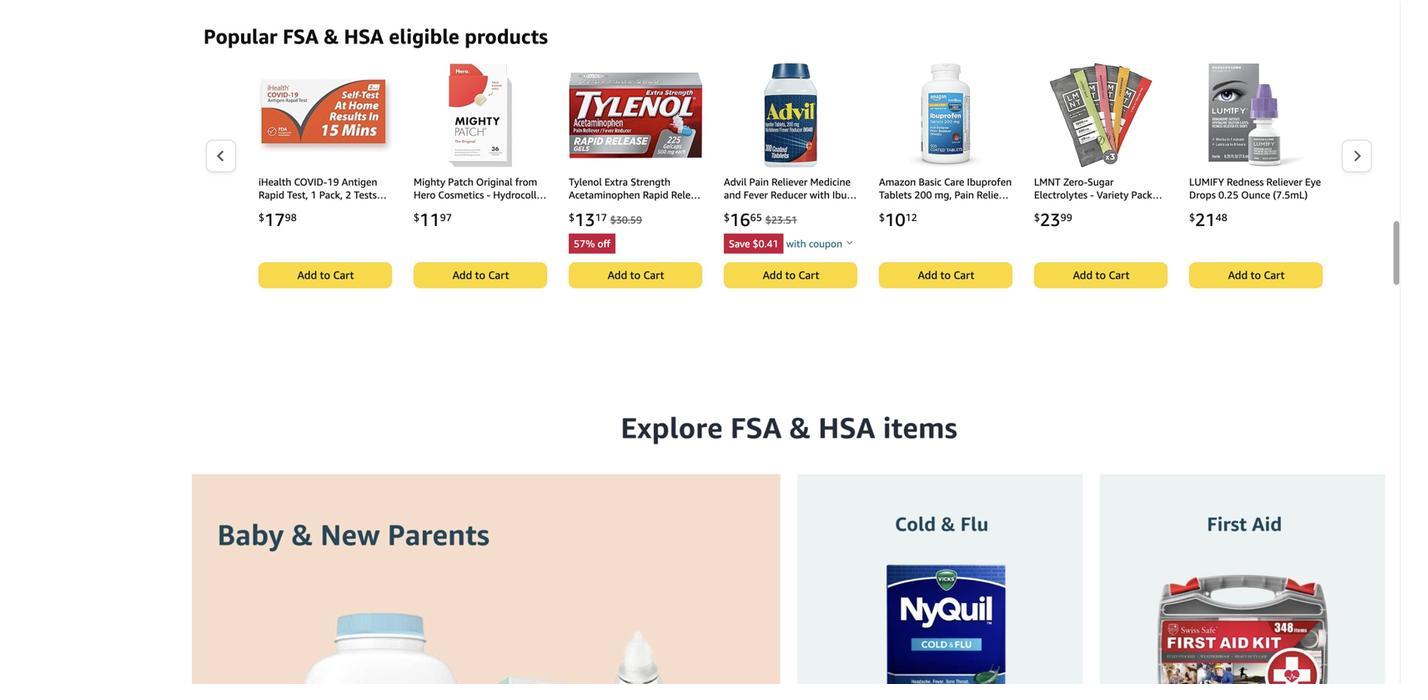 Task type: vqa. For each thing, say whether or not it's contained in the screenshot.


Task type: describe. For each thing, give the bounding box(es) containing it.
cart for 23
[[1109, 269, 1130, 282]]

99
[[1061, 212, 1073, 223]]

10 list item
[[880, 63, 1013, 288]]

23
[[1041, 209, 1061, 230]]

$ for 11
[[414, 212, 420, 223]]

rele…
[[672, 189, 701, 201]]

pack…
[[1132, 189, 1163, 201]]

products
[[465, 24, 548, 48]]

2
[[346, 189, 351, 201]]

original
[[476, 176, 513, 188]]

tablets
[[880, 189, 912, 201]]

zero-
[[1064, 176, 1088, 188]]

medicine
[[811, 176, 851, 188]]

amazon basic care ibuprofen tablets 200 mg, pain reliever/fever reducer, body aches, headache, arthritis pain relief and more image
[[911, 63, 982, 167]]

98
[[285, 212, 297, 223]]

11 list item
[[414, 63, 547, 288]]

cosmetics
[[438, 189, 484, 201]]

tests…
[[354, 189, 387, 201]]

add to cart for 21
[[1229, 269, 1285, 282]]

13
[[575, 209, 596, 230]]

$0.41
[[753, 238, 779, 250]]

pain inside advil pain reliever medicine and fever reducer with ibu…
[[750, 176, 769, 188]]

patch
[[448, 176, 474, 188]]

mg,
[[935, 189, 952, 201]]

reliever for 21
[[1267, 176, 1303, 188]]

add for 23
[[1074, 269, 1093, 282]]

$ 13 17 $30.59
[[569, 209, 642, 230]]

cold & flu image
[[797, 473, 1084, 684]]

to for 17
[[320, 269, 330, 282]]

$ 11 97
[[414, 209, 452, 230]]

add to cart submit for 23
[[1036, 263, 1167, 287]]

redness
[[1227, 176, 1265, 188]]

lumify redness reliever eye drops 0.25 ounce (7.5ml) link
[[1190, 176, 1323, 204]]

add for 10
[[918, 269, 938, 282]]

lumify redness reliever eye drops 0.25 ounce (7.5ml)
[[1190, 176, 1322, 201]]

11
[[420, 209, 440, 230]]

to for 21
[[1251, 269, 1262, 282]]

pack,
[[319, 189, 343, 201]]

lmnt
[[1035, 176, 1061, 188]]

popular
[[204, 24, 278, 48]]

add for 21
[[1229, 269, 1248, 282]]

1
[[311, 189, 317, 201]]

ihealth covid-19 antigen rapid test, 1 pack, 2 tests…
[[259, 176, 387, 201]]

advil pain reliever medicine and fever reducer with ibu… link
[[724, 176, 858, 204]]

relie…
[[977, 189, 1009, 201]]

add to cart for $23.51
[[763, 269, 820, 282]]

add to cart submit for 11
[[415, 263, 547, 287]]

electrolytes
[[1035, 189, 1088, 201]]

$30.59
[[611, 214, 642, 226]]

21 list item
[[1190, 63, 1323, 288]]

- inside mighty patch original from hero cosmetics - hydrocoll…
[[487, 189, 491, 201]]

reliever for $23.51
[[772, 176, 808, 188]]

with coupon link
[[784, 236, 853, 250]]

ihealth covid-19 antigen rapid test, 1 pack, 2 tests total, fda eua authorized otc at-home self test, results in 15 minutes w image
[[259, 78, 392, 152]]

eligible
[[389, 24, 460, 48]]

ihealth covid-19 antigen rapid test, 1 pack, 2 tests… link
[[259, 176, 392, 204]]

19
[[327, 176, 339, 188]]

$ for 16
[[724, 212, 730, 223]]

test,
[[287, 189, 308, 201]]

$ 23 99
[[1035, 209, 1073, 230]]

acetaminophen
[[569, 189, 640, 201]]

to for 10
[[941, 269, 951, 282]]

23 list item
[[1035, 63, 1168, 288]]

lumify redness reliever eye drops 0.25 ounce (7.5ml) image
[[1209, 63, 1305, 167]]

17 inside list item
[[265, 209, 285, 230]]

add for $23.51
[[763, 269, 783, 282]]

mighty patch original from hero cosmetics - hydrocolloid acne pimple patch for covering zits and blemishes, spot stickers for image
[[448, 63, 513, 167]]

add to cart for 17
[[298, 269, 354, 282]]

add to cart submit for $30.59
[[570, 263, 702, 287]]

&
[[324, 24, 339, 48]]

baby & new parents image
[[192, 473, 781, 684]]

to for $30.59
[[630, 269, 641, 282]]

0.25
[[1219, 189, 1239, 201]]

next image
[[1353, 150, 1363, 162]]

lmnt zero-sugar electrolytes - variety pack…
[[1035, 176, 1163, 201]]

48
[[1216, 212, 1228, 223]]

advil pain reliever medicine and fever reducer with ibu…
[[724, 176, 857, 201]]

12
[[906, 212, 918, 223]]

(7.5ml)
[[1274, 189, 1308, 201]]

first aid image
[[1100, 473, 1386, 684]]

$ 17 98
[[259, 209, 297, 230]]

fever
[[744, 189, 768, 201]]

care
[[945, 176, 965, 188]]

97
[[440, 212, 452, 223]]

pain inside amazon basic care ibuprofen tablets 200 mg, pain relie…
[[955, 189, 975, 201]]

$ for 10
[[880, 212, 885, 223]]

add to cart for $30.59
[[608, 269, 665, 282]]

13 list item
[[569, 63, 703, 288]]

ihealth
[[259, 176, 292, 188]]



Task type: locate. For each thing, give the bounding box(es) containing it.
add to cart submit for $23.51
[[725, 263, 857, 287]]

click to learn more element
[[847, 240, 853, 245]]

off
[[598, 238, 611, 250]]

$ for 13
[[569, 212, 575, 223]]

$ 10 12
[[880, 209, 918, 230]]

0 vertical spatial with
[[810, 189, 830, 201]]

7 to from the left
[[1251, 269, 1262, 282]]

popular fsa & hsa eligible products
[[204, 24, 548, 48]]

add to cart submit down the 48
[[1191, 263, 1323, 287]]

$ for 21
[[1190, 212, 1196, 223]]

1 reliever from the left
[[772, 176, 808, 188]]

-
[[487, 189, 491, 201], [1091, 189, 1095, 201]]

0 horizontal spatial with
[[787, 238, 807, 250]]

add to cart down pack,
[[298, 269, 354, 282]]

Add to Cart submit
[[260, 263, 391, 287], [415, 263, 547, 287], [570, 263, 702, 287], [725, 263, 857, 287], [880, 263, 1012, 287], [1036, 263, 1167, 287], [1191, 263, 1323, 287]]

rapid down strength
[[643, 189, 669, 201]]

2 reliever from the left
[[1267, 176, 1303, 188]]

6 add to cart submit from the left
[[1036, 263, 1167, 287]]

1 horizontal spatial reliever
[[1267, 176, 1303, 188]]

5 to from the left
[[941, 269, 951, 282]]

3 add to cart submit from the left
[[570, 263, 702, 287]]

2 $ from the left
[[259, 212, 265, 223]]

add inside 17 list item
[[298, 269, 317, 282]]

add inside 11 list item
[[453, 269, 472, 282]]

add down $0.41
[[763, 269, 783, 282]]

save
[[729, 238, 750, 250]]

1 add from the left
[[298, 269, 317, 282]]

drops
[[1190, 189, 1217, 201]]

200
[[915, 189, 933, 201]]

cart inside 10 list item
[[954, 269, 975, 282]]

$ 21 48
[[1190, 209, 1228, 230]]

17
[[265, 209, 285, 230], [596, 212, 607, 223]]

pain up fever
[[750, 176, 769, 188]]

add to cart for 11
[[453, 269, 509, 282]]

add
[[298, 269, 317, 282], [453, 269, 472, 282], [608, 269, 628, 282], [763, 269, 783, 282], [918, 269, 938, 282], [1074, 269, 1093, 282], [1229, 269, 1248, 282]]

0 horizontal spatial rapid
[[259, 189, 284, 201]]

add to cart submit inside 21 list item
[[1191, 263, 1323, 287]]

0 horizontal spatial pain
[[750, 176, 769, 188]]

$ up 57%
[[569, 212, 575, 223]]

with
[[810, 189, 830, 201], [787, 238, 807, 250]]

add down 0.25
[[1229, 269, 1248, 282]]

add to cart inside 17 list item
[[298, 269, 354, 282]]

to down variety
[[1096, 269, 1107, 282]]

covid-
[[294, 176, 327, 188]]

17 down acetaminophen
[[596, 212, 607, 223]]

add to cart submit inside 11 list item
[[415, 263, 547, 287]]

add to cart submit down 97
[[415, 263, 547, 287]]

add to cart down ounce
[[1229, 269, 1285, 282]]

add to cart submit down 12
[[880, 263, 1012, 287]]

add to cart
[[298, 269, 354, 282], [453, 269, 509, 282], [608, 269, 665, 282], [763, 269, 820, 282], [918, 269, 975, 282], [1074, 269, 1130, 282], [1229, 269, 1285, 282]]

lmnt zero-sugar electrolytes - variety pack… link
[[1035, 176, 1168, 204]]

- down original
[[487, 189, 491, 201]]

add to cart down mg,
[[918, 269, 975, 282]]

6 $ from the left
[[880, 212, 885, 223]]

2 add from the left
[[453, 269, 472, 282]]

add inside 21 list item
[[1229, 269, 1248, 282]]

add for 17
[[298, 269, 317, 282]]

1 horizontal spatial with
[[810, 189, 830, 201]]

4 to from the left
[[786, 269, 796, 282]]

add to cart submit for 21
[[1191, 263, 1323, 287]]

7 cart from the left
[[1265, 269, 1285, 282]]

advil
[[724, 176, 747, 188]]

ounce
[[1242, 189, 1271, 201]]

7 add to cart submit from the left
[[1191, 263, 1323, 287]]

1 horizontal spatial 17
[[596, 212, 607, 223]]

cart for 10
[[954, 269, 975, 282]]

16 list item
[[724, 63, 858, 288]]

$ 16 65 $23.51
[[724, 209, 798, 230]]

lumify
[[1190, 176, 1225, 188]]

$ inside $ 17 98
[[259, 212, 265, 223]]

hsa
[[344, 24, 384, 48]]

1 rapid from the left
[[259, 189, 284, 201]]

lmnt zero-sugar electrolytes - variety pack - hydration powder packets | no artificial ingredients | keto & paleo friendly | image
[[1050, 63, 1153, 167]]

add inside 23 list item
[[1074, 269, 1093, 282]]

$ down and
[[724, 212, 730, 223]]

5 $ from the left
[[724, 212, 730, 223]]

add down 200
[[918, 269, 938, 282]]

fsa
[[283, 24, 319, 48]]

add to cart for 10
[[918, 269, 975, 282]]

4 add to cart from the left
[[763, 269, 820, 282]]

add to cart submit down the with coupon on the right top of the page
[[725, 263, 857, 287]]

cart inside 17 list item
[[333, 269, 354, 282]]

6 to from the left
[[1096, 269, 1107, 282]]

7 add from the left
[[1229, 269, 1248, 282]]

mighty patch original from hero cosmetics - hydrocoll… link
[[414, 176, 547, 204]]

add to cart submit inside 10 list item
[[880, 263, 1012, 287]]

1 to from the left
[[320, 269, 330, 282]]

1 - from the left
[[487, 189, 491, 201]]

- down sugar
[[1091, 189, 1095, 201]]

reliever inside advil pain reliever medicine and fever reducer with ibu…
[[772, 176, 808, 188]]

1 vertical spatial with
[[787, 238, 807, 250]]

add down off
[[608, 269, 628, 282]]

cart for 17
[[333, 269, 354, 282]]

add down electrolytes
[[1074, 269, 1093, 282]]

from
[[515, 176, 538, 188]]

to inside 17 list item
[[320, 269, 330, 282]]

to down cosmetics
[[475, 269, 486, 282]]

add to cart down off
[[608, 269, 665, 282]]

16
[[730, 209, 751, 230]]

explore fsa & hsa items image
[[192, 332, 1387, 457]]

cart inside 11 list item
[[489, 269, 509, 282]]

list containing 21
[[237, 63, 1402, 288]]

to inside 21 list item
[[1251, 269, 1262, 282]]

1 horizontal spatial rapid
[[643, 189, 669, 201]]

add to cart submit inside 17 list item
[[260, 263, 391, 287]]

1 horizontal spatial pain
[[955, 189, 975, 201]]

4 add to cart submit from the left
[[725, 263, 857, 287]]

add for 11
[[453, 269, 472, 282]]

6 add from the left
[[1074, 269, 1093, 282]]

with down $23.51 at the top
[[787, 238, 807, 250]]

add inside 13 list item
[[608, 269, 628, 282]]

extra
[[605, 176, 628, 188]]

cart inside 21 list item
[[1265, 269, 1285, 282]]

5 add to cart submit from the left
[[880, 263, 1012, 287]]

$ down drops
[[1190, 212, 1196, 223]]

tylenol
[[569, 176, 602, 188]]

65
[[751, 212, 762, 223]]

add to cart submit down off
[[570, 263, 702, 287]]

3 $ from the left
[[414, 212, 420, 223]]

pain
[[750, 176, 769, 188], [955, 189, 975, 201]]

rapid inside tylenol extra strength acetaminophen rapid rele…
[[643, 189, 669, 201]]

5 add to cart from the left
[[918, 269, 975, 282]]

3 cart from the left
[[644, 269, 665, 282]]

to inside 16 list item
[[786, 269, 796, 282]]

- inside lmnt zero-sugar electrolytes - variety pack…
[[1091, 189, 1095, 201]]

add to cart down cosmetics
[[453, 269, 509, 282]]

rapid down ihealth
[[259, 189, 284, 201]]

6 add to cart from the left
[[1074, 269, 1130, 282]]

17 list item
[[259, 63, 392, 288]]

2 cart from the left
[[489, 269, 509, 282]]

$
[[1190, 212, 1196, 223], [259, 212, 265, 223], [414, 212, 420, 223], [569, 212, 575, 223], [724, 212, 730, 223], [880, 212, 885, 223], [1035, 212, 1041, 223]]

and
[[724, 189, 741, 201]]

mighty patch original from hero cosmetics - hydrocoll…
[[414, 176, 547, 201]]

amazon
[[880, 176, 917, 188]]

to down ounce
[[1251, 269, 1262, 282]]

add to cart inside 13 list item
[[608, 269, 665, 282]]

amazon basic care ibuprofen tablets 200 mg, pain relie…
[[880, 176, 1012, 201]]

1 vertical spatial pain
[[955, 189, 975, 201]]

$ inside $ 23 99
[[1035, 212, 1041, 223]]

advil pain reliever medicine and fever reducer with ibuprofen 200mg for headache, backache, menstrual pain and joint pain rel image
[[764, 63, 818, 167]]

hydrocoll…
[[493, 189, 547, 201]]

cart for $30.59
[[644, 269, 665, 282]]

reliever up (7.5ml)
[[1267, 176, 1303, 188]]

add to cart submit for 10
[[880, 263, 1012, 287]]

tylenol extra strength acetaminophen rapid release gels, pain reliever & fever reducer medicine, gelcaps with laser-drilled h image
[[569, 72, 703, 158]]

to for $23.51
[[786, 269, 796, 282]]

pain down the care on the right of the page
[[955, 189, 975, 201]]

2 add to cart submit from the left
[[415, 263, 547, 287]]

$ inside "$ 10 12"
[[880, 212, 885, 223]]

save $0.41
[[729, 238, 779, 250]]

$ inside $ 11 97
[[414, 212, 420, 223]]

0 horizontal spatial -
[[487, 189, 491, 201]]

1 add to cart submit from the left
[[260, 263, 391, 287]]

to down pack,
[[320, 269, 330, 282]]

sugar
[[1088, 176, 1114, 188]]

0 horizontal spatial reliever
[[772, 176, 808, 188]]

to inside 23 list item
[[1096, 269, 1107, 282]]

$ inside "$ 21 48"
[[1190, 212, 1196, 223]]

add to cart inside 16 list item
[[763, 269, 820, 282]]

to down $30.59 in the top left of the page
[[630, 269, 641, 282]]

to inside 10 list item
[[941, 269, 951, 282]]

$ down hero
[[414, 212, 420, 223]]

3 to from the left
[[630, 269, 641, 282]]

cart for $23.51
[[799, 269, 820, 282]]

$ inside $ 16 65 $23.51
[[724, 212, 730, 223]]

hero
[[414, 189, 436, 201]]

2 - from the left
[[1091, 189, 1095, 201]]

list
[[237, 63, 1402, 288]]

cart for 11
[[489, 269, 509, 282]]

add to cart submit for 17
[[260, 263, 391, 287]]

to inside 13 list item
[[630, 269, 641, 282]]

add to cart submit inside 16 list item
[[725, 263, 857, 287]]

$ down "tablets"
[[880, 212, 885, 223]]

$ for 17
[[259, 212, 265, 223]]

to for 11
[[475, 269, 486, 282]]

to inside 11 list item
[[475, 269, 486, 282]]

reliever inside the lumify redness reliever eye drops 0.25 ounce (7.5ml)
[[1267, 176, 1303, 188]]

7 add to cart from the left
[[1229, 269, 1285, 282]]

$ for 23
[[1035, 212, 1041, 223]]

1 cart from the left
[[333, 269, 354, 282]]

strength
[[631, 176, 671, 188]]

add to cart inside 10 list item
[[918, 269, 975, 282]]

57%
[[574, 238, 595, 250]]

3 add from the left
[[608, 269, 628, 282]]

cart inside 13 list item
[[644, 269, 665, 282]]

5 add from the left
[[918, 269, 938, 282]]

with coupon
[[784, 238, 843, 250]]

amazon basic care ibuprofen tablets 200 mg, pain relie… link
[[880, 176, 1013, 204]]

add inside 10 list item
[[918, 269, 938, 282]]

rapid
[[259, 189, 284, 201], [643, 189, 669, 201]]

tylenol extra strength acetaminophen rapid rele…
[[569, 176, 701, 201]]

reliever up reducer
[[772, 176, 808, 188]]

3 add to cart from the left
[[608, 269, 665, 282]]

to down mg,
[[941, 269, 951, 282]]

7 $ from the left
[[1035, 212, 1041, 223]]

add to cart submit inside 13 list item
[[570, 263, 702, 287]]

$23.51
[[766, 214, 798, 226]]

rapid inside 'ihealth covid-19 antigen rapid test, 1 pack, 2 tests…'
[[259, 189, 284, 201]]

add down 1
[[298, 269, 317, 282]]

6 cart from the left
[[1109, 269, 1130, 282]]

add to cart for 23
[[1074, 269, 1130, 282]]

to for 23
[[1096, 269, 1107, 282]]

4 $ from the left
[[569, 212, 575, 223]]

tylenol extra strength acetaminophen rapid rele… link
[[569, 176, 703, 204]]

variety
[[1097, 189, 1129, 201]]

17 inside $ 13 17 $30.59
[[596, 212, 607, 223]]

4 cart from the left
[[799, 269, 820, 282]]

2 rapid from the left
[[643, 189, 669, 201]]

rapid for 17
[[259, 189, 284, 201]]

add inside 16 list item
[[763, 269, 783, 282]]

add to cart inside 21 list item
[[1229, 269, 1285, 282]]

2 to from the left
[[475, 269, 486, 282]]

add to cart inside 23 list item
[[1074, 269, 1130, 282]]

$ left 98
[[259, 212, 265, 223]]

add to cart inside 11 list item
[[453, 269, 509, 282]]

1 add to cart from the left
[[298, 269, 354, 282]]

0 horizontal spatial 17
[[265, 209, 285, 230]]

reliever
[[772, 176, 808, 188], [1267, 176, 1303, 188]]

21
[[1196, 209, 1216, 230]]

add to cart submit down 98
[[260, 263, 391, 287]]

to down the with coupon on the right top of the page
[[786, 269, 796, 282]]

add for $30.59
[[608, 269, 628, 282]]

5 cart from the left
[[954, 269, 975, 282]]

add to cart down the with coupon on the right top of the page
[[763, 269, 820, 282]]

0 vertical spatial pain
[[750, 176, 769, 188]]

add to cart submit down 99
[[1036, 263, 1167, 287]]

cart inside 23 list item
[[1109, 269, 1130, 282]]

$ left 99
[[1035, 212, 1041, 223]]

mighty
[[414, 176, 446, 188]]

1 $ from the left
[[1190, 212, 1196, 223]]

basic
[[919, 176, 942, 188]]

4 add from the left
[[763, 269, 783, 282]]

reducer
[[771, 189, 808, 201]]

ibuprofen
[[968, 176, 1012, 188]]

rapid for $30.59
[[643, 189, 669, 201]]

add to cart down variety
[[1074, 269, 1130, 282]]

add down cosmetics
[[453, 269, 472, 282]]

57% off
[[574, 238, 611, 250]]

to
[[320, 269, 330, 282], [475, 269, 486, 282], [630, 269, 641, 282], [786, 269, 796, 282], [941, 269, 951, 282], [1096, 269, 1107, 282], [1251, 269, 1262, 282]]

with down 'medicine'
[[810, 189, 830, 201]]

cart inside 16 list item
[[799, 269, 820, 282]]

ibu…
[[833, 189, 857, 201]]

cart for 21
[[1265, 269, 1285, 282]]

antigen
[[342, 176, 378, 188]]

with inside advil pain reliever medicine and fever reducer with ibu…
[[810, 189, 830, 201]]

coupon
[[809, 238, 843, 250]]

eye
[[1306, 176, 1322, 188]]

previous image
[[216, 150, 225, 162]]

10
[[885, 209, 906, 230]]

2 add to cart from the left
[[453, 269, 509, 282]]

1 horizontal spatial -
[[1091, 189, 1095, 201]]

add to cart submit inside 23 list item
[[1036, 263, 1167, 287]]

17 down ihealth
[[265, 209, 285, 230]]

$ inside $ 13 17 $30.59
[[569, 212, 575, 223]]



